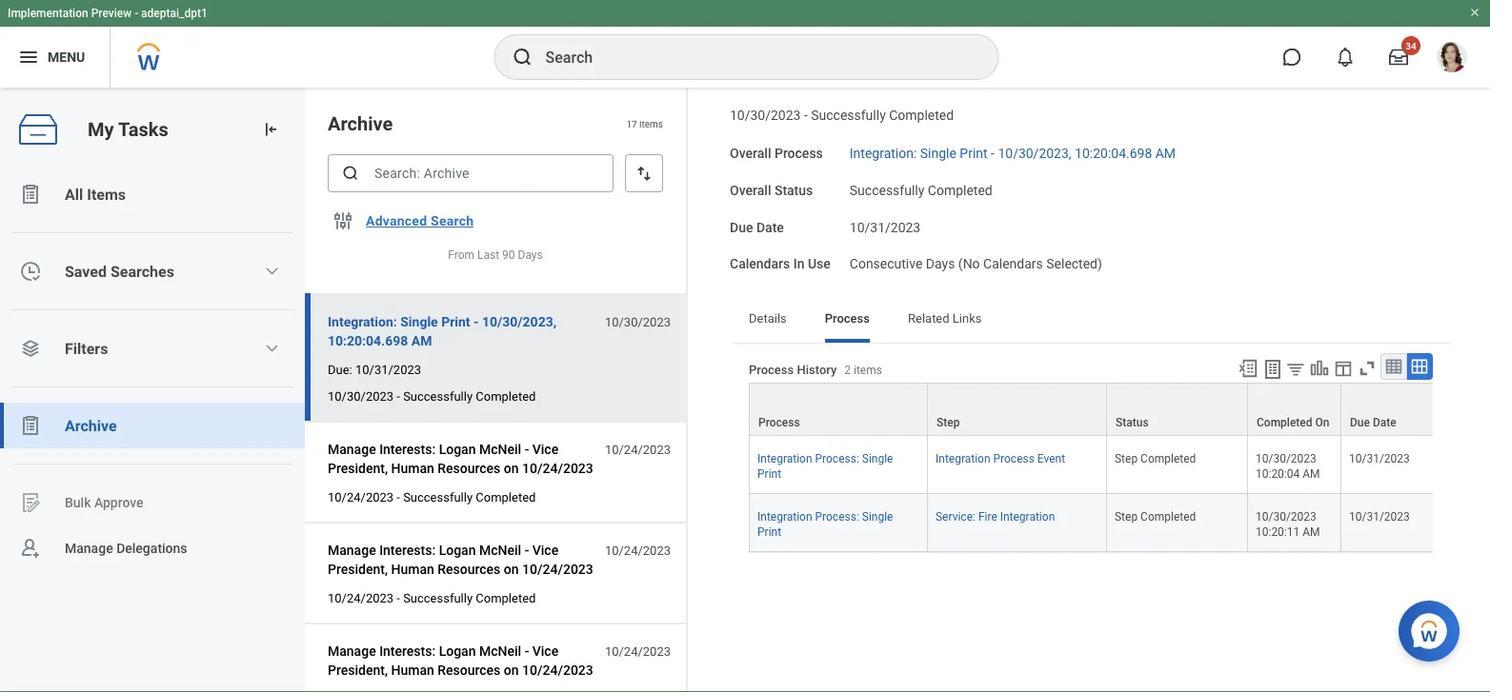 Task type: vqa. For each thing, say whether or not it's contained in the screenshot.
bottom Integration: Single Print - 10/30/2023, 10:20:04.698 AM
yes



Task type: locate. For each thing, give the bounding box(es) containing it.
1 vertical spatial 10:20:04.698
[[328, 333, 408, 349]]

logan for 3rd the manage interests: logan mcneil - vice president, human resources on 10/24/2023 button
[[439, 644, 476, 660]]

0 horizontal spatial date
[[757, 219, 784, 235]]

3 on from the top
[[504, 663, 519, 679]]

in
[[794, 256, 805, 272]]

am inside the 10/30/2023 10:20:04 am
[[1303, 468, 1321, 481]]

manage interests: logan mcneil - vice president, human resources on 10/24/2023 for third the manage interests: logan mcneil - vice president, human resources on 10/24/2023 button from the bottom of the item list element in the left of the page
[[328, 442, 594, 477]]

completed inside popup button
[[1257, 416, 1313, 430]]

1 horizontal spatial calendars
[[984, 256, 1043, 272]]

process up '2'
[[825, 311, 870, 325]]

1 horizontal spatial 10/30/2023 - successfully completed
[[730, 108, 954, 123]]

1 president, from the top
[[328, 461, 388, 477]]

integration inside service: fire integration link
[[1000, 511, 1055, 524]]

rename image
[[19, 492, 42, 515]]

10/31/2023 right due:
[[355, 363, 421, 377]]

clipboard image inside archive button
[[19, 415, 42, 437]]

process left event
[[994, 453, 1035, 466]]

on
[[504, 461, 519, 477], [504, 562, 519, 578], [504, 663, 519, 679]]

Search Workday  search field
[[546, 36, 959, 78]]

0 horizontal spatial archive
[[65, 417, 117, 435]]

0 vertical spatial step
[[937, 416, 960, 430]]

overall status element
[[850, 171, 993, 199]]

1 vertical spatial 10/30/2023 - successfully completed
[[328, 389, 536, 404]]

clipboard image up rename image
[[19, 415, 42, 437]]

1 row from the top
[[749, 383, 1491, 437]]

items
[[87, 185, 126, 203]]

date
[[757, 219, 784, 235], [1373, 416, 1397, 430]]

integration process: single print link
[[758, 449, 893, 481], [758, 507, 893, 540]]

2 vertical spatial logan
[[439, 644, 476, 660]]

adeptai_dpt1
[[141, 7, 208, 20]]

president, for third the manage interests: logan mcneil - vice president, human resources on 10/24/2023 button from the bottom of the item list element in the left of the page
[[328, 461, 388, 477]]

1 vertical spatial resources
[[438, 562, 501, 578]]

1 on from the top
[[504, 461, 519, 477]]

manage inside list
[[65, 541, 113, 557]]

due date column header
[[1342, 383, 1435, 437]]

1 vertical spatial due
[[1351, 416, 1370, 430]]

17 items
[[627, 118, 663, 129]]

manage for third the manage interests: logan mcneil - vice president, human resources on 10/24/2023 button from the bottom of the item list element in the left of the page
[[328, 442, 376, 458]]

2 row from the top
[[749, 436, 1491, 495]]

1 integration process: single print link from the top
[[758, 449, 893, 481]]

row up event
[[749, 383, 1491, 437]]

bulk approve
[[65, 495, 144, 511]]

0 vertical spatial integration process: single print
[[758, 453, 893, 481]]

0 vertical spatial search image
[[511, 46, 534, 69]]

1 resources from the top
[[438, 461, 501, 477]]

1 manage interests: logan mcneil - vice president, human resources on 10/24/2023 from the top
[[328, 442, 594, 477]]

2 vertical spatial vice
[[533, 644, 559, 660]]

chevron down image
[[264, 264, 280, 279], [264, 341, 280, 356]]

filters
[[65, 340, 108, 358]]

justify image
[[17, 46, 40, 69]]

1 vertical spatial step completed
[[1115, 511, 1196, 524]]

implementation
[[8, 7, 88, 20]]

completed on column header
[[1249, 383, 1342, 437]]

1 logan from the top
[[439, 442, 476, 458]]

1 vertical spatial integration: single print - 10/30/2023, 10:20:04.698 am
[[328, 314, 557, 349]]

interests:
[[379, 442, 436, 458], [379, 543, 436, 559], [379, 644, 436, 660]]

1 vertical spatial integration:
[[328, 314, 397, 330]]

days
[[518, 249, 543, 262], [926, 256, 955, 272]]

2 vertical spatial resources
[[438, 663, 501, 679]]

0 vertical spatial due date
[[730, 219, 784, 235]]

1 horizontal spatial search image
[[511, 46, 534, 69]]

1 step completed from the top
[[1115, 453, 1196, 466]]

2 mcneil from the top
[[479, 543, 521, 559]]

0 horizontal spatial due date
[[730, 219, 784, 235]]

1 integration process: single print from the top
[[758, 453, 893, 481]]

1 vertical spatial president,
[[328, 562, 388, 578]]

0 vertical spatial chevron down image
[[264, 264, 280, 279]]

2 process: from the top
[[815, 511, 859, 524]]

due date element
[[850, 208, 921, 236]]

single left service:
[[862, 511, 893, 524]]

resources
[[438, 461, 501, 477], [438, 562, 501, 578], [438, 663, 501, 679]]

due date down overall status
[[730, 219, 784, 235]]

step column header
[[928, 383, 1107, 437]]

clipboard image
[[19, 183, 42, 206], [19, 415, 42, 437]]

1 interests: from the top
[[379, 442, 436, 458]]

1 vertical spatial overall
[[730, 183, 771, 198]]

10/31/2023 inside item list element
[[355, 363, 421, 377]]

row
[[749, 383, 1491, 437], [749, 436, 1491, 495], [749, 495, 1491, 553]]

1 vertical spatial step
[[1115, 453, 1138, 466]]

1 horizontal spatial status
[[1116, 416, 1149, 430]]

0 vertical spatial human
[[391, 461, 434, 477]]

logan
[[439, 442, 476, 458], [439, 543, 476, 559], [439, 644, 476, 660]]

0 horizontal spatial 10:20:04.698
[[328, 333, 408, 349]]

1 human from the top
[[391, 461, 434, 477]]

days right 90
[[518, 249, 543, 262]]

1 horizontal spatial days
[[926, 256, 955, 272]]

0 vertical spatial 10/24/2023 - successfully completed
[[328, 490, 536, 505]]

0 horizontal spatial integration:
[[328, 314, 397, 330]]

1 vertical spatial interests:
[[379, 543, 436, 559]]

calendars in use element
[[850, 245, 1103, 273]]

tab list containing details
[[730, 297, 1452, 343]]

due date
[[730, 219, 784, 235], [1351, 416, 1397, 430]]

single inside integration: single print - 10/30/2023, 10:20:04.698 am link
[[920, 146, 957, 161]]

0 vertical spatial items
[[640, 118, 663, 129]]

clipboard image for all items
[[19, 183, 42, 206]]

0 vertical spatial integration: single print - 10/30/2023, 10:20:04.698 am
[[850, 146, 1176, 161]]

approve
[[94, 495, 144, 511]]

integration: single print - 10/30/2023, 10:20:04.698 am inside button
[[328, 314, 557, 349]]

search image
[[511, 46, 534, 69], [341, 164, 360, 183]]

0 vertical spatial clipboard image
[[19, 183, 42, 206]]

1 vertical spatial 10/24/2023 - successfully completed
[[328, 591, 536, 606]]

successfully inside overall status element
[[850, 183, 925, 198]]

integration: up the due: 10/31/2023
[[328, 314, 397, 330]]

am
[[1156, 146, 1176, 161], [411, 333, 432, 349], [1303, 468, 1321, 481], [1303, 526, 1321, 540]]

single
[[920, 146, 957, 161], [401, 314, 438, 330], [862, 453, 893, 466], [862, 511, 893, 524]]

saved searches
[[65, 263, 174, 281]]

click to view/edit grid preferences image
[[1333, 358, 1354, 379]]

process history 2 items
[[749, 363, 882, 378]]

3 logan from the top
[[439, 644, 476, 660]]

process column header
[[749, 383, 928, 437]]

bulk approve link
[[0, 480, 305, 526]]

completed
[[889, 108, 954, 123], [928, 183, 993, 198], [476, 389, 536, 404], [1257, 416, 1313, 430], [1141, 453, 1196, 466], [476, 490, 536, 505], [1141, 511, 1196, 524], [476, 591, 536, 606]]

1 mcneil from the top
[[479, 442, 521, 458]]

0 horizontal spatial due
[[730, 219, 753, 235]]

0 vertical spatial overall
[[730, 146, 771, 161]]

1 horizontal spatial items
[[854, 364, 882, 378]]

1 horizontal spatial 10:20:04.698
[[1075, 146, 1153, 161]]

successfully
[[811, 108, 886, 123], [850, 183, 925, 198], [403, 389, 473, 404], [403, 490, 473, 505], [403, 591, 473, 606]]

1 horizontal spatial archive
[[328, 112, 393, 135]]

human
[[391, 461, 434, 477], [391, 562, 434, 578], [391, 663, 434, 679]]

row for 'tab list' containing details
[[749, 383, 1491, 437]]

1 vertical spatial due date
[[1351, 416, 1397, 430]]

row down status "popup button"
[[749, 436, 1491, 495]]

advanced
[[366, 213, 427, 229]]

2 vertical spatial manage interests: logan mcneil - vice president, human resources on 10/24/2023 button
[[328, 641, 595, 682]]

0 vertical spatial on
[[504, 461, 519, 477]]

1 vertical spatial human
[[391, 562, 434, 578]]

2 clipboard image from the top
[[19, 415, 42, 437]]

2 vertical spatial human
[[391, 663, 434, 679]]

archive inside item list element
[[328, 112, 393, 135]]

0 horizontal spatial search image
[[341, 164, 360, 183]]

1 vertical spatial chevron down image
[[264, 341, 280, 356]]

2
[[845, 364, 851, 378]]

0 vertical spatial vice
[[533, 442, 559, 458]]

1 horizontal spatial integration:
[[850, 146, 917, 161]]

0 vertical spatial archive
[[328, 112, 393, 135]]

list
[[0, 172, 305, 572]]

2 logan from the top
[[439, 543, 476, 559]]

3 president, from the top
[[328, 663, 388, 679]]

saved
[[65, 263, 107, 281]]

on for third the manage interests: logan mcneil - vice president, human resources on 10/24/2023 button from the bottom of the item list element in the left of the page
[[504, 461, 519, 477]]

president, for 3rd the manage interests: logan mcneil - vice president, human resources on 10/24/2023 button
[[328, 663, 388, 679]]

calendars right the (no
[[984, 256, 1043, 272]]

due
[[730, 219, 753, 235], [1351, 416, 1370, 430]]

process inside 'tab list'
[[825, 311, 870, 325]]

clipboard image inside all items button
[[19, 183, 42, 206]]

items inside item list element
[[640, 118, 663, 129]]

single inside integration: single print - 10/30/2023, 10:20:04.698 am
[[401, 314, 438, 330]]

3 mcneil from the top
[[479, 644, 521, 660]]

2 vertical spatial step
[[1115, 511, 1138, 524]]

due date right on
[[1351, 416, 1397, 430]]

history
[[797, 363, 837, 378]]

1 vertical spatial archive
[[65, 417, 117, 435]]

2 vice from the top
[[533, 543, 559, 559]]

2 overall from the top
[[730, 183, 771, 198]]

tab list
[[730, 297, 1452, 343]]

10:20:04.698
[[1075, 146, 1153, 161], [328, 333, 408, 349]]

0 vertical spatial logan
[[439, 442, 476, 458]]

row down event
[[749, 495, 1491, 553]]

3 vice from the top
[[533, 644, 559, 660]]

items
[[640, 118, 663, 129], [854, 364, 882, 378]]

1 vertical spatial items
[[854, 364, 882, 378]]

2 vertical spatial manage interests: logan mcneil - vice president, human resources on 10/24/2023
[[328, 644, 594, 679]]

archive down filters
[[65, 417, 117, 435]]

2 integration process: single print from the top
[[758, 511, 893, 540]]

archive button
[[0, 403, 305, 449]]

1 vertical spatial status
[[1116, 416, 1149, 430]]

2 president, from the top
[[328, 562, 388, 578]]

1 10/24/2023 - successfully completed from the top
[[328, 490, 536, 505]]

process down process history 2 items
[[759, 416, 800, 430]]

items right "17"
[[640, 118, 663, 129]]

resources for second the manage interests: logan mcneil - vice president, human resources on 10/24/2023 button from the top
[[438, 562, 501, 578]]

17
[[627, 118, 637, 129]]

fullscreen image
[[1357, 358, 1378, 379]]

2 vertical spatial president,
[[328, 663, 388, 679]]

10/24/2023 - successfully completed
[[328, 490, 536, 505], [328, 591, 536, 606]]

1 clipboard image from the top
[[19, 183, 42, 206]]

completed inside overall status element
[[928, 183, 993, 198]]

archive right the transformation import icon
[[328, 112, 393, 135]]

2 chevron down image from the top
[[264, 341, 280, 356]]

1 vertical spatial integration process: single print link
[[758, 507, 893, 540]]

date inside popup button
[[1373, 416, 1397, 430]]

integration:
[[850, 146, 917, 161], [328, 314, 397, 330]]

expand/collapse chart image
[[1310, 358, 1330, 379]]

on for second the manage interests: logan mcneil - vice president, human resources on 10/24/2023 button from the top
[[504, 562, 519, 578]]

chevron down image inside filters dropdown button
[[264, 341, 280, 356]]

select to filter grid data image
[[1286, 359, 1307, 379]]

0 vertical spatial manage interests: logan mcneil - vice president, human resources on 10/24/2023 button
[[328, 438, 595, 480]]

integration
[[758, 453, 813, 466], [936, 453, 991, 466], [758, 511, 813, 524], [1000, 511, 1055, 524]]

2 vertical spatial interests:
[[379, 644, 436, 660]]

notifications large image
[[1336, 48, 1355, 67]]

10/30/2023 10:20:04 am
[[1256, 453, 1321, 481]]

0 vertical spatial date
[[757, 219, 784, 235]]

1 vertical spatial process:
[[815, 511, 859, 524]]

1 vertical spatial logan
[[439, 543, 476, 559]]

2 resources from the top
[[438, 562, 501, 578]]

1 vertical spatial 10/30/2023,
[[482, 314, 557, 330]]

interests: for third the manage interests: logan mcneil - vice president, human resources on 10/24/2023 button from the bottom of the item list element in the left of the page
[[379, 442, 436, 458]]

manage
[[328, 442, 376, 458], [65, 541, 113, 557], [328, 543, 376, 559], [328, 644, 376, 660]]

integration process event link
[[936, 449, 1066, 466]]

status
[[775, 183, 813, 198], [1116, 416, 1149, 430]]

calendars left in
[[730, 256, 790, 272]]

1 horizontal spatial date
[[1373, 416, 1397, 430]]

single down process column header
[[862, 453, 893, 466]]

0 vertical spatial president,
[[328, 461, 388, 477]]

print
[[960, 146, 988, 161], [441, 314, 470, 330], [758, 468, 782, 481], [758, 526, 782, 540]]

2 10/24/2023 - successfully completed from the top
[[328, 591, 536, 606]]

0 vertical spatial status
[[775, 183, 813, 198]]

2 interests: from the top
[[379, 543, 436, 559]]

10/30/2023
[[730, 108, 801, 123], [605, 315, 671, 329], [328, 389, 394, 404], [1256, 453, 1317, 466], [1256, 511, 1317, 524]]

10/31/2023
[[850, 219, 921, 235], [355, 363, 421, 377], [1350, 453, 1410, 466], [1350, 511, 1410, 524]]

0 vertical spatial manage interests: logan mcneil - vice president, human resources on 10/24/2023
[[328, 442, 594, 477]]

10/30/2023 - successfully completed up overall process
[[730, 108, 954, 123]]

toolbar
[[1229, 353, 1433, 383]]

1 horizontal spatial due date
[[1351, 416, 1397, 430]]

integration: up overall status element
[[850, 146, 917, 161]]

clipboard image left all
[[19, 183, 42, 206]]

integration process: single print
[[758, 453, 893, 481], [758, 511, 893, 540]]

row containing process
[[749, 383, 1491, 437]]

days inside item list element
[[518, 249, 543, 262]]

search image inside item list element
[[341, 164, 360, 183]]

1 vertical spatial vice
[[533, 543, 559, 559]]

0 horizontal spatial integration: single print - 10/30/2023, 10:20:04.698 am
[[328, 314, 557, 349]]

-
[[135, 7, 138, 20], [804, 108, 808, 123], [991, 146, 995, 161], [474, 314, 479, 330], [397, 389, 400, 404], [525, 442, 529, 458], [397, 490, 400, 505], [525, 543, 529, 559], [397, 591, 400, 606], [525, 644, 529, 660]]

items inside process history 2 items
[[854, 364, 882, 378]]

process
[[775, 146, 823, 161], [825, 311, 870, 325], [749, 363, 794, 378], [759, 416, 800, 430], [994, 453, 1035, 466]]

3 manage interests: logan mcneil - vice president, human resources on 10/24/2023 from the top
[[328, 644, 594, 679]]

overall
[[730, 146, 771, 161], [730, 183, 771, 198]]

0 vertical spatial process:
[[815, 453, 859, 466]]

days left the (no
[[926, 256, 955, 272]]

3 human from the top
[[391, 663, 434, 679]]

0 vertical spatial due
[[730, 219, 753, 235]]

due: 10/31/2023
[[328, 363, 421, 377]]

due down overall status
[[730, 219, 753, 235]]

2 human from the top
[[391, 562, 434, 578]]

1 vertical spatial search image
[[341, 164, 360, 183]]

overall up overall status
[[730, 146, 771, 161]]

10/24/2023
[[605, 443, 671, 457], [522, 461, 594, 477], [328, 490, 394, 505], [605, 544, 671, 558], [522, 562, 594, 578], [328, 591, 394, 606], [605, 645, 671, 659], [522, 663, 594, 679]]

my tasks element
[[0, 88, 305, 693]]

2 vertical spatial mcneil
[[479, 644, 521, 660]]

single up overall status element
[[920, 146, 957, 161]]

export to excel image
[[1238, 358, 1259, 379]]

10:20:11
[[1256, 526, 1300, 540]]

table image
[[1385, 357, 1404, 376]]

links
[[953, 311, 982, 325]]

1 vertical spatial clipboard image
[[19, 415, 42, 437]]

mcneil
[[479, 442, 521, 458], [479, 543, 521, 559], [479, 644, 521, 660]]

archive inside button
[[65, 417, 117, 435]]

1 chevron down image from the top
[[264, 264, 280, 279]]

overall for overall status
[[730, 183, 771, 198]]

integration: single print - 10/30/2023, 10:20:04.698 am
[[850, 146, 1176, 161], [328, 314, 557, 349]]

10/30/2023 - successfully completed down the due: 10/31/2023
[[328, 389, 536, 404]]

1 horizontal spatial 10/30/2023,
[[998, 146, 1072, 161]]

date down overall status
[[757, 219, 784, 235]]

1 process: from the top
[[815, 453, 859, 466]]

menu
[[48, 49, 85, 65]]

0 horizontal spatial days
[[518, 249, 543, 262]]

integration inside integration process event 'link'
[[936, 453, 991, 466]]

1 vertical spatial manage interests: logan mcneil - vice president, human resources on 10/24/2023 button
[[328, 540, 595, 581]]

resources for 3rd the manage interests: logan mcneil - vice president, human resources on 10/24/2023 button
[[438, 663, 501, 679]]

(no
[[959, 256, 980, 272]]

interests: for second the manage interests: logan mcneil - vice president, human resources on 10/24/2023 button from the top
[[379, 543, 436, 559]]

0 vertical spatial 10/30/2023,
[[998, 146, 1072, 161]]

34 button
[[1378, 36, 1421, 78]]

3 interests: from the top
[[379, 644, 436, 660]]

related links
[[908, 311, 982, 325]]

manage interests: logan mcneil - vice president, human resources on 10/24/2023
[[328, 442, 594, 477], [328, 543, 594, 578], [328, 644, 594, 679]]

2 step completed from the top
[[1115, 511, 1196, 524]]

1 overall from the top
[[730, 146, 771, 161]]

consecutive
[[850, 256, 923, 272]]

step for integration process event
[[1115, 453, 1138, 466]]

1 vertical spatial mcneil
[[479, 543, 521, 559]]

overall down overall process
[[730, 183, 771, 198]]

due right on
[[1351, 416, 1370, 430]]

0 horizontal spatial 10/30/2023,
[[482, 314, 557, 330]]

export to worksheets image
[[1262, 358, 1285, 381]]

manage interests: logan mcneil - vice president, human resources on 10/24/2023 button
[[328, 438, 595, 480], [328, 540, 595, 581], [328, 641, 595, 682]]

2 integration process: single print link from the top
[[758, 507, 893, 540]]

archive
[[328, 112, 393, 135], [65, 417, 117, 435]]

0 vertical spatial mcneil
[[479, 442, 521, 458]]

date down the table icon
[[1373, 416, 1397, 430]]

items right '2'
[[854, 364, 882, 378]]

tasks
[[118, 118, 168, 141]]

10/24/2023 - successfully completed for second the manage interests: logan mcneil - vice president, human resources on 10/24/2023 button from the top
[[328, 591, 536, 606]]

1 horizontal spatial due
[[1351, 416, 1370, 430]]

1 vertical spatial manage interests: logan mcneil - vice president, human resources on 10/24/2023
[[328, 543, 594, 578]]

2 vertical spatial on
[[504, 663, 519, 679]]

chevron down image inside saved searches dropdown button
[[264, 264, 280, 279]]

vice
[[533, 442, 559, 458], [533, 543, 559, 559], [533, 644, 559, 660]]

0 vertical spatial resources
[[438, 461, 501, 477]]

search
[[431, 213, 474, 229]]

0 vertical spatial interests:
[[379, 442, 436, 458]]

2 manage interests: logan mcneil - vice president, human resources on 10/24/2023 from the top
[[328, 543, 594, 578]]

3 resources from the top
[[438, 663, 501, 679]]

advanced search
[[366, 213, 474, 229]]

0 horizontal spatial 10/30/2023 - successfully completed
[[328, 389, 536, 404]]

transformation import image
[[261, 120, 280, 139]]

2 on from the top
[[504, 562, 519, 578]]

0 horizontal spatial items
[[640, 118, 663, 129]]

1 vertical spatial integration process: single print
[[758, 511, 893, 540]]

president,
[[328, 461, 388, 477], [328, 562, 388, 578], [328, 663, 388, 679]]

single up the due: 10/31/2023
[[401, 314, 438, 330]]

process inside popup button
[[759, 416, 800, 430]]

1 vertical spatial date
[[1373, 416, 1397, 430]]

process: for integration
[[815, 453, 859, 466]]

0 horizontal spatial calendars
[[730, 256, 790, 272]]

0 vertical spatial step completed
[[1115, 453, 1196, 466]]

0 vertical spatial integration process: single print link
[[758, 449, 893, 481]]



Task type: describe. For each thing, give the bounding box(es) containing it.
bulk
[[65, 495, 91, 511]]

delegations
[[116, 541, 187, 557]]

10/24/2023 - successfully completed for third the manage interests: logan mcneil - vice president, human resources on 10/24/2023 button from the bottom of the item list element in the left of the page
[[328, 490, 536, 505]]

completed on
[[1257, 416, 1330, 430]]

overall status
[[730, 183, 813, 198]]

due date button
[[1342, 384, 1434, 435]]

close environment banner image
[[1470, 7, 1481, 18]]

preview
[[91, 7, 132, 20]]

print inside integration: single print - 10/30/2023, 10:20:04.698 am
[[441, 314, 470, 330]]

fire
[[979, 511, 998, 524]]

process inside 'link'
[[994, 453, 1035, 466]]

1 horizontal spatial integration: single print - 10/30/2023, 10:20:04.698 am
[[850, 146, 1176, 161]]

mcneil for 3rd the manage interests: logan mcneil - vice president, human resources on 10/24/2023 button
[[479, 644, 521, 660]]

integration process: single print for service:
[[758, 511, 893, 540]]

90
[[502, 249, 515, 262]]

last
[[478, 249, 500, 262]]

calendars in use
[[730, 256, 831, 272]]

profile logan mcneil image
[[1437, 42, 1468, 76]]

service:
[[936, 511, 976, 524]]

use
[[808, 256, 831, 272]]

mcneil for third the manage interests: logan mcneil - vice president, human resources on 10/24/2023 button from the bottom of the item list element in the left of the page
[[479, 442, 521, 458]]

list containing all items
[[0, 172, 305, 572]]

- inside integration: single print - 10/30/2023, 10:20:04.698 am
[[474, 314, 479, 330]]

3 row from the top
[[749, 495, 1491, 553]]

successfully completed
[[850, 183, 993, 198]]

clock check image
[[19, 260, 42, 283]]

related
[[908, 311, 950, 325]]

0 vertical spatial integration:
[[850, 146, 917, 161]]

overall process
[[730, 146, 823, 161]]

user plus image
[[19, 538, 42, 560]]

service: fire integration
[[936, 511, 1055, 524]]

event
[[1038, 453, 1066, 466]]

on
[[1316, 416, 1330, 430]]

step for service: fire integration
[[1115, 511, 1138, 524]]

integration process: single print link for service: fire integration
[[758, 507, 893, 540]]

0 vertical spatial 10:20:04.698
[[1075, 146, 1153, 161]]

2 manage interests: logan mcneil - vice president, human resources on 10/24/2023 button from the top
[[328, 540, 595, 581]]

Search: Archive text field
[[328, 154, 614, 193]]

on for 3rd the manage interests: logan mcneil - vice president, human resources on 10/24/2023 button
[[504, 663, 519, 679]]

from
[[448, 249, 475, 262]]

integration: single print - 10/30/2023, 10:20:04.698 am link
[[850, 142, 1176, 161]]

manage interests: logan mcneil - vice president, human resources on 10/24/2023 for 3rd the manage interests: logan mcneil - vice president, human resources on 10/24/2023 button
[[328, 644, 594, 679]]

0 vertical spatial 10/30/2023 - successfully completed
[[730, 108, 954, 123]]

consecutive days (no calendars selected)
[[850, 256, 1103, 272]]

perspective image
[[19, 337, 42, 360]]

manage delegations
[[65, 541, 187, 557]]

3 manage interests: logan mcneil - vice president, human resources on 10/24/2023 button from the top
[[328, 641, 595, 682]]

clipboard image for archive
[[19, 415, 42, 437]]

overall for overall process
[[730, 146, 771, 161]]

all
[[65, 185, 83, 203]]

process: for service:
[[815, 511, 859, 524]]

logan for third the manage interests: logan mcneil - vice president, human resources on 10/24/2023 button from the bottom of the item list element in the left of the page
[[439, 442, 476, 458]]

10/30/2023 10:20:11 am
[[1256, 511, 1321, 540]]

status inside "popup button"
[[1116, 416, 1149, 430]]

resources for third the manage interests: logan mcneil - vice president, human resources on 10/24/2023 button from the bottom of the item list element in the left of the page
[[438, 461, 501, 477]]

am inside 10/30/2023 10:20:11 am
[[1303, 526, 1321, 540]]

10/30/2023, inside button
[[482, 314, 557, 330]]

menu button
[[0, 27, 110, 88]]

menu banner
[[0, 0, 1491, 88]]

integration process: single print for integration
[[758, 453, 893, 481]]

step completed for service: fire integration
[[1115, 511, 1196, 524]]

mcneil for second the manage interests: logan mcneil - vice president, human resources on 10/24/2023 button from the top
[[479, 543, 521, 559]]

manage for second the manage interests: logan mcneil - vice president, human resources on 10/24/2023 button from the top
[[328, 543, 376, 559]]

saved searches button
[[0, 249, 305, 295]]

service: fire integration link
[[936, 507, 1055, 524]]

all items
[[65, 185, 126, 203]]

1 vice from the top
[[533, 442, 559, 458]]

search image inside menu banner
[[511, 46, 534, 69]]

process button
[[750, 384, 927, 435]]

searches
[[110, 263, 174, 281]]

due:
[[328, 363, 352, 377]]

row for "step" column header in the right bottom of the page
[[749, 436, 1491, 495]]

item list element
[[305, 88, 688, 693]]

from last 90 days
[[448, 249, 543, 262]]

10/30/2023 inside 10/30/2023 10:20:11 am
[[1256, 511, 1317, 524]]

- inside menu banner
[[135, 7, 138, 20]]

due inside popup button
[[1351, 416, 1370, 430]]

completed on button
[[1249, 384, 1341, 435]]

interests: for 3rd the manage interests: logan mcneil - vice president, human resources on 10/24/2023 button
[[379, 644, 436, 660]]

filters button
[[0, 326, 305, 372]]

chevron down image for filters
[[264, 341, 280, 356]]

manage delegations link
[[0, 526, 305, 572]]

0 horizontal spatial status
[[775, 183, 813, 198]]

1 manage interests: logan mcneil - vice president, human resources on 10/24/2023 button from the top
[[328, 438, 595, 480]]

logan for second the manage interests: logan mcneil - vice president, human resources on 10/24/2023 button from the top
[[439, 543, 476, 559]]

process left history at the bottom of page
[[749, 363, 794, 378]]

expand table image
[[1411, 357, 1430, 376]]

10/30/2023 - successfully completed inside item list element
[[328, 389, 536, 404]]

my tasks
[[88, 118, 168, 141]]

all items button
[[0, 172, 305, 217]]

integration: inside integration: single print - 10/30/2023, 10:20:04.698 am
[[328, 314, 397, 330]]

10:20:04
[[1256, 468, 1300, 481]]

inbox large image
[[1390, 48, 1409, 67]]

am inside integration: single print - 10/30/2023, 10:20:04.698 am
[[411, 333, 432, 349]]

advanced search button
[[358, 202, 482, 240]]

step completed for integration process event
[[1115, 453, 1196, 466]]

integration process event
[[936, 453, 1066, 466]]

2 calendars from the left
[[984, 256, 1043, 272]]

34
[[1406, 40, 1417, 51]]

due date inside popup button
[[1351, 416, 1397, 430]]

integration process: single print link for integration process event
[[758, 449, 893, 481]]

status column header
[[1107, 383, 1249, 437]]

implementation preview -   adeptai_dpt1
[[8, 7, 208, 20]]

10/31/2023 down due date column header
[[1350, 453, 1410, 466]]

status button
[[1107, 384, 1248, 435]]

manage for 3rd the manage interests: logan mcneil - vice president, human resources on 10/24/2023 button
[[328, 644, 376, 660]]

10/30/2023 inside the 10/30/2023 10:20:04 am
[[1256, 453, 1317, 466]]

chevron down image for saved searches
[[264, 264, 280, 279]]

process up overall status
[[775, 146, 823, 161]]

configure image
[[332, 210, 355, 233]]

sort image
[[635, 164, 654, 183]]

details
[[749, 311, 787, 325]]

10/31/2023 up consecutive
[[850, 219, 921, 235]]

step button
[[928, 384, 1107, 435]]

10/31/2023 right 10/30/2023 10:20:11 am at the right bottom
[[1350, 511, 1410, 524]]

president, for second the manage interests: logan mcneil - vice president, human resources on 10/24/2023 button from the top
[[328, 562, 388, 578]]

my
[[88, 118, 114, 141]]

10:20:04.698 inside button
[[328, 333, 408, 349]]

manage interests: logan mcneil - vice president, human resources on 10/24/2023 for second the manage interests: logan mcneil - vice president, human resources on 10/24/2023 button from the top
[[328, 543, 594, 578]]

selected)
[[1047, 256, 1103, 272]]

1 calendars from the left
[[730, 256, 790, 272]]

step inside popup button
[[937, 416, 960, 430]]

integration: single print - 10/30/2023, 10:20:04.698 am button
[[328, 311, 595, 353]]

days inside calendars in use element
[[926, 256, 955, 272]]



